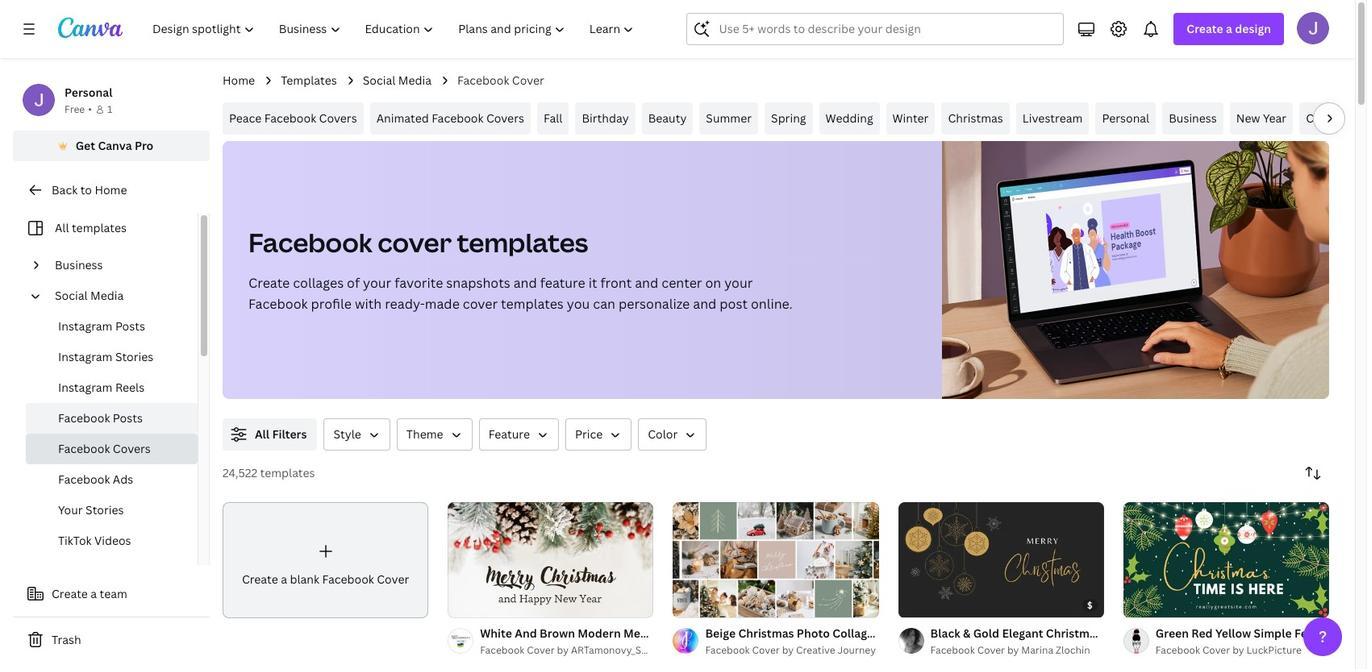 Task type: locate. For each thing, give the bounding box(es) containing it.
create inside button
[[52, 587, 88, 602]]

covers down templates link
[[319, 111, 357, 126]]

instagram inside instagram posts 'link'
[[58, 319, 113, 334]]

0 horizontal spatial social media link
[[48, 281, 188, 311]]

0 horizontal spatial a
[[91, 587, 97, 602]]

home up peace
[[223, 73, 255, 88]]

on
[[705, 274, 721, 292]]

covers inside peace facebook covers link
[[319, 111, 357, 126]]

social media up "instagram posts"
[[55, 288, 124, 303]]

1 horizontal spatial media
[[398, 73, 432, 88]]

a inside dropdown button
[[1226, 21, 1233, 36]]

christmas inside the 'black & gold elegant christmas baubles facebook cover facebook cover by marina zlochin'
[[1046, 626, 1102, 641]]

2 instagram from the top
[[58, 349, 113, 365]]

social media link up "instagram posts"
[[48, 281, 188, 311]]

collage inside 'link'
[[1306, 111, 1347, 126]]

0 horizontal spatial and
[[514, 274, 537, 292]]

covers inside animated facebook covers link
[[486, 111, 524, 126]]

create a blank facebook cover
[[242, 572, 409, 587]]

all inside button
[[255, 427, 270, 442]]

create for create a design
[[1187, 21, 1224, 36]]

stories for instagram stories
[[115, 349, 154, 365]]

0 horizontal spatial christmas
[[739, 626, 794, 641]]

2 horizontal spatial christmas
[[1046, 626, 1102, 641]]

stories down facebook ads "link"
[[86, 503, 124, 518]]

and up personalize
[[635, 274, 659, 292]]

get canva pro
[[76, 138, 154, 153]]

summer
[[706, 111, 752, 126]]

create a blank facebook cover link
[[223, 503, 429, 619]]

cover
[[512, 73, 544, 88], [377, 572, 409, 587], [932, 626, 964, 641], [1207, 626, 1239, 641], [527, 644, 555, 657], [752, 644, 780, 657], [978, 644, 1005, 657], [1203, 644, 1231, 657]]

0 vertical spatial cover
[[378, 225, 452, 260]]

1 vertical spatial social
[[55, 288, 88, 303]]

0 horizontal spatial business
[[55, 257, 103, 273]]

year
[[1263, 111, 1287, 126]]

Sort by button
[[1297, 457, 1330, 490]]

stories up reels in the bottom left of the page
[[115, 349, 154, 365]]

fac
[[1350, 111, 1367, 126]]

social
[[363, 73, 396, 88], [55, 288, 88, 303]]

tiktok videos
[[58, 533, 131, 549]]

facebook cover by artamonovy_studio
[[480, 644, 672, 657]]

a for blank
[[281, 572, 287, 587]]

business link down all templates link
[[48, 250, 188, 281]]

a left the blank
[[281, 572, 287, 587]]

your stories
[[58, 503, 124, 518]]

0 vertical spatial instagram
[[58, 319, 113, 334]]

favorite
[[395, 274, 443, 292]]

a inside button
[[91, 587, 97, 602]]

a
[[1226, 21, 1233, 36], [281, 572, 287, 587], [91, 587, 97, 602]]

0 vertical spatial home
[[223, 73, 255, 88]]

create for create collages of your favorite snapshots and feature it front and center on your facebook profile with ready-made cover templates you can personalize and post online.
[[248, 274, 290, 292]]

1 vertical spatial home
[[95, 182, 127, 198]]

a left design
[[1226, 21, 1233, 36]]

to
[[80, 182, 92, 198]]

all
[[55, 220, 69, 236], [255, 427, 270, 442]]

templates down feature
[[501, 295, 564, 313]]

social for social media link to the right
[[363, 73, 396, 88]]

and left feature
[[514, 274, 537, 292]]

2 horizontal spatial covers
[[486, 111, 524, 126]]

0 horizontal spatial home
[[95, 182, 127, 198]]

templates down filters
[[260, 466, 315, 481]]

1 horizontal spatial collage
[[1306, 111, 1347, 126]]

ready-
[[385, 295, 425, 313]]

24,522
[[223, 466, 257, 481]]

0 horizontal spatial cover
[[378, 225, 452, 260]]

back to home link
[[13, 174, 210, 207]]

a for team
[[91, 587, 97, 602]]

black
[[931, 626, 961, 641]]

0 horizontal spatial collage
[[833, 626, 874, 641]]

business down the all templates
[[55, 257, 103, 273]]

facebook cover by marina zlochin link
[[931, 643, 1104, 659]]

beige
[[705, 626, 736, 641]]

0 vertical spatial social media
[[363, 73, 432, 88]]

and down on
[[693, 295, 717, 313]]

instagram reels link
[[26, 373, 198, 403]]

social media for the leftmost social media link
[[55, 288, 124, 303]]

4 by from the left
[[1233, 644, 1245, 657]]

animated facebook covers
[[376, 111, 524, 126]]

posts down reels in the bottom left of the page
[[113, 411, 143, 426]]

beige christmas photo collage facebook cover image
[[673, 502, 879, 618]]

1 vertical spatial collage
[[833, 626, 874, 641]]

cover inside facebook cover by luckpicture link
[[1203, 644, 1231, 657]]

create a blank facebook cover element
[[223, 503, 429, 619]]

personal right livestream
[[1102, 111, 1150, 126]]

1 horizontal spatial social
[[363, 73, 396, 88]]

get canva pro button
[[13, 131, 210, 161]]

stories
[[115, 349, 154, 365], [86, 503, 124, 518]]

social up animated
[[363, 73, 396, 88]]

covers for peace facebook covers
[[319, 111, 357, 126]]

0 horizontal spatial social media
[[55, 288, 124, 303]]

1 instagram from the top
[[58, 319, 113, 334]]

collage left fac
[[1306, 111, 1347, 126]]

trash
[[52, 633, 81, 648]]

summer link
[[700, 102, 758, 135]]

covers up ads
[[113, 441, 151, 457]]

1 horizontal spatial business
[[1169, 111, 1217, 126]]

0 vertical spatial business
[[1169, 111, 1217, 126]]

create collages of your favorite snapshots and feature it front and center on your facebook profile with ready-made cover templates you can personalize and post online.
[[248, 274, 793, 313]]

a for design
[[1226, 21, 1233, 36]]

1 vertical spatial posts
[[113, 411, 143, 426]]

templates
[[72, 220, 127, 236], [457, 225, 588, 260], [501, 295, 564, 313], [260, 466, 315, 481]]

feature button
[[479, 419, 559, 451]]

wedding
[[826, 111, 873, 126]]

cover up favorite
[[378, 225, 452, 260]]

templates link
[[281, 72, 337, 90]]

create inside the create collages of your favorite snapshots and feature it front and center on your facebook profile with ready-made cover templates you can personalize and post online.
[[248, 274, 290, 292]]

photo
[[797, 626, 830, 641]]

collage inside beige christmas photo collage facebook cover facebook cover by creative journey
[[833, 626, 874, 641]]

1 horizontal spatial business link
[[1163, 102, 1224, 135]]

post
[[720, 295, 748, 313]]

media for social media link to the right
[[398, 73, 432, 88]]

creative
[[796, 644, 835, 657]]

0 vertical spatial social media link
[[363, 72, 432, 90]]

facebook ads
[[58, 472, 133, 487]]

instagram up instagram reels
[[58, 349, 113, 365]]

2 by from the left
[[782, 644, 794, 657]]

beauty link
[[642, 102, 693, 135]]

can
[[593, 295, 616, 313]]

1 vertical spatial media
[[90, 288, 124, 303]]

templates down back to home
[[72, 220, 127, 236]]

posts up instagram stories link
[[115, 319, 145, 334]]

instagram posts
[[58, 319, 145, 334]]

by left artamonovy_studio
[[557, 644, 569, 657]]

social media link up animated
[[363, 72, 432, 90]]

1 vertical spatial stories
[[86, 503, 124, 518]]

christmas inside 'link'
[[948, 111, 1003, 126]]

social media for social media link to the right
[[363, 73, 432, 88]]

1 vertical spatial all
[[255, 427, 270, 442]]

facebook cover by luckpicture link
[[1156, 643, 1330, 659]]

0 horizontal spatial covers
[[113, 441, 151, 457]]

fall
[[544, 111, 563, 126]]

all down back
[[55, 220, 69, 236]]

1
[[107, 102, 112, 116]]

create for create a team
[[52, 587, 88, 602]]

facebook covers
[[58, 441, 151, 457]]

all left filters
[[255, 427, 270, 442]]

0 horizontal spatial social
[[55, 288, 88, 303]]

facebook cover
[[457, 73, 544, 88]]

instagram up instagram stories
[[58, 319, 113, 334]]

0 vertical spatial all
[[55, 220, 69, 236]]

Search search field
[[719, 14, 1054, 44]]

2 horizontal spatial and
[[693, 295, 717, 313]]

create left design
[[1187, 21, 1224, 36]]

style
[[334, 427, 361, 442]]

top level navigation element
[[142, 13, 648, 45]]

black & gold elegant christmas baubles facebook cover link
[[931, 625, 1239, 643]]

all filters button
[[223, 419, 317, 451]]

create inside "element"
[[242, 572, 278, 587]]

1 vertical spatial instagram
[[58, 349, 113, 365]]

your stories link
[[26, 495, 198, 526]]

templates inside the create collages of your favorite snapshots and feature it front and center on your facebook profile with ready-made cover templates you can personalize and post online.
[[501, 295, 564, 313]]

social up "instagram posts"
[[55, 288, 88, 303]]

0 vertical spatial posts
[[115, 319, 145, 334]]

social media
[[363, 73, 432, 88], [55, 288, 124, 303]]

None search field
[[687, 13, 1064, 45]]

home right to
[[95, 182, 127, 198]]

cover down snapshots
[[463, 295, 498, 313]]

business left the new
[[1169, 111, 1217, 126]]

instagram posts link
[[26, 311, 198, 342]]

winter link
[[886, 102, 935, 135]]

1 horizontal spatial all
[[255, 427, 270, 442]]

and
[[514, 274, 537, 292], [635, 274, 659, 292], [693, 295, 717, 313]]

your up post
[[725, 274, 753, 292]]

1 vertical spatial social media link
[[48, 281, 188, 311]]

christmas right winter
[[948, 111, 1003, 126]]

media
[[398, 73, 432, 88], [90, 288, 124, 303]]

1 vertical spatial social media
[[55, 288, 124, 303]]

center
[[662, 274, 702, 292]]

business link left the new
[[1163, 102, 1224, 135]]

2 your from the left
[[725, 274, 753, 292]]

instagram inside instagram stories link
[[58, 349, 113, 365]]

create left the blank
[[242, 572, 278, 587]]

2 horizontal spatial a
[[1226, 21, 1233, 36]]

christmas
[[948, 111, 1003, 126], [739, 626, 794, 641], [1046, 626, 1102, 641]]

0 vertical spatial media
[[398, 73, 432, 88]]

social media up animated
[[363, 73, 432, 88]]

3 by from the left
[[1008, 644, 1019, 657]]

collage
[[1306, 111, 1347, 126], [833, 626, 874, 641]]

0 vertical spatial collage
[[1306, 111, 1347, 126]]

1 vertical spatial business link
[[48, 250, 188, 281]]

christmas up zlochin at the right bottom of page
[[1046, 626, 1102, 641]]

facebook
[[457, 73, 509, 88], [264, 111, 316, 126], [432, 111, 484, 126], [248, 225, 373, 260], [248, 295, 308, 313], [58, 411, 110, 426], [58, 441, 110, 457], [58, 472, 110, 487], [322, 572, 374, 587], [877, 626, 929, 641], [1152, 626, 1204, 641], [480, 644, 525, 657], [705, 644, 750, 657], [931, 644, 975, 657], [1156, 644, 1200, 657]]

create inside dropdown button
[[1187, 21, 1224, 36]]

facebook posts
[[58, 411, 143, 426]]

3 instagram from the top
[[58, 380, 113, 395]]

0 horizontal spatial all
[[55, 220, 69, 236]]

1 horizontal spatial your
[[725, 274, 753, 292]]

1 horizontal spatial social media link
[[363, 72, 432, 90]]

personal up •
[[65, 85, 112, 100]]

a inside "element"
[[281, 572, 287, 587]]

christmas inside beige christmas photo collage facebook cover facebook cover by creative journey
[[739, 626, 794, 641]]

by inside beige christmas photo collage facebook cover facebook cover by creative journey
[[782, 644, 794, 657]]

create left team
[[52, 587, 88, 602]]

0 vertical spatial stories
[[115, 349, 154, 365]]

new
[[1237, 111, 1261, 126]]

1 your from the left
[[363, 274, 391, 292]]

instagram up facebook posts
[[58, 380, 113, 395]]

•
[[88, 102, 92, 116]]

christmas link
[[942, 102, 1010, 135]]

1 vertical spatial personal
[[1102, 111, 1150, 126]]

1 vertical spatial business
[[55, 257, 103, 273]]

instagram inside instagram reels link
[[58, 380, 113, 395]]

by down elegant
[[1008, 644, 1019, 657]]

create left "collages"
[[248, 274, 290, 292]]

videos
[[94, 533, 131, 549]]

social media link
[[363, 72, 432, 90], [48, 281, 188, 311]]

media for the leftmost social media link
[[90, 288, 124, 303]]

media up "instagram posts"
[[90, 288, 124, 303]]

0 horizontal spatial your
[[363, 274, 391, 292]]

0 vertical spatial personal
[[65, 85, 112, 100]]

covers down facebook cover
[[486, 111, 524, 126]]

by left luckpicture at the bottom of the page
[[1233, 644, 1245, 657]]

1 vertical spatial cover
[[463, 295, 498, 313]]

1 horizontal spatial social media
[[363, 73, 432, 88]]

1 horizontal spatial cover
[[463, 295, 498, 313]]

2 vertical spatial instagram
[[58, 380, 113, 395]]

1 horizontal spatial christmas
[[948, 111, 1003, 126]]

collage up the journey
[[833, 626, 874, 641]]

business link
[[1163, 102, 1224, 135], [48, 250, 188, 281]]

white and brown modern merry christmas and happy new year facebook cover image
[[448, 502, 654, 618]]

christmas up facebook cover by creative journey link
[[739, 626, 794, 641]]

trash link
[[13, 624, 210, 657]]

peace
[[229, 111, 262, 126]]

1 horizontal spatial a
[[281, 572, 287, 587]]

by left creative
[[782, 644, 794, 657]]

0 horizontal spatial media
[[90, 288, 124, 303]]

1 horizontal spatial covers
[[319, 111, 357, 126]]

beauty
[[648, 111, 687, 126]]

0 vertical spatial social
[[363, 73, 396, 88]]

fall link
[[537, 102, 569, 135]]

your up with
[[363, 274, 391, 292]]

media up animated
[[398, 73, 432, 88]]

facebook cover by creative journey link
[[705, 643, 879, 659]]

blank
[[290, 572, 319, 587]]

a left team
[[91, 587, 97, 602]]



Task type: vqa. For each thing, say whether or not it's contained in the screenshot.
the right Christmas
yes



Task type: describe. For each thing, give the bounding box(es) containing it.
tiktok videos link
[[26, 526, 198, 557]]

black & gold elegant christmas baubles facebook cover facebook cover by marina zlochin
[[931, 626, 1239, 657]]

snapshots
[[446, 274, 510, 292]]

covers for animated facebook covers
[[486, 111, 524, 126]]

business for the business "link" to the top
[[1169, 111, 1217, 126]]

baubles
[[1105, 626, 1149, 641]]

your
[[58, 503, 83, 518]]

templates up the create collages of your favorite snapshots and feature it front and center on your facebook profile with ready-made cover templates you can personalize and post online.
[[457, 225, 588, 260]]

instagram for instagram reels
[[58, 380, 113, 395]]

all templates
[[55, 220, 127, 236]]

price button
[[566, 419, 632, 451]]

front
[[601, 274, 632, 292]]

0 horizontal spatial personal
[[65, 85, 112, 100]]

peace facebook covers link
[[223, 102, 364, 135]]

instagram for instagram posts
[[58, 319, 113, 334]]

facebook cover by artamonovy_studio link
[[480, 643, 672, 659]]

facebook inside "element"
[[322, 572, 374, 587]]

feature
[[540, 274, 585, 292]]

back to home
[[52, 182, 127, 198]]

instagram for instagram stories
[[58, 349, 113, 365]]

create for create a blank facebook cover
[[242, 572, 278, 587]]

free
[[65, 102, 85, 116]]

$
[[1088, 599, 1093, 611]]

animated
[[376, 111, 429, 126]]

of
[[347, 274, 360, 292]]

animated facebook covers link
[[370, 102, 531, 135]]

price
[[575, 427, 603, 442]]

stories for your stories
[[86, 503, 124, 518]]

cover inside the create a blank facebook cover "element"
[[377, 572, 409, 587]]

by inside the 'black & gold elegant christmas baubles facebook cover facebook cover by marina zlochin'
[[1008, 644, 1019, 657]]

personalize
[[619, 295, 690, 313]]

facebook inside "link"
[[58, 472, 110, 487]]

peace facebook covers
[[229, 111, 357, 126]]

cover inside the create collages of your favorite snapshots and feature it front and center on your facebook profile with ready-made cover templates you can personalize and post online.
[[463, 295, 498, 313]]

create a design button
[[1174, 13, 1284, 45]]

reels
[[115, 380, 145, 395]]

cover inside facebook cover by artamonovy_studio link
[[527, 644, 555, 657]]

all for all templates
[[55, 220, 69, 236]]

home link
[[223, 72, 255, 90]]

livestream link
[[1016, 102, 1089, 135]]

0 horizontal spatial business link
[[48, 250, 188, 281]]

facebook inside the create collages of your favorite snapshots and feature it front and center on your facebook profile with ready-made cover templates you can personalize and post online.
[[248, 295, 308, 313]]

1 by from the left
[[557, 644, 569, 657]]

green red yellow simple festive illustration christmas quote facebook cover image
[[1124, 502, 1330, 618]]

1 horizontal spatial and
[[635, 274, 659, 292]]

posts for instagram posts
[[115, 319, 145, 334]]

journey
[[838, 644, 876, 657]]

spring link
[[765, 102, 813, 135]]

winter
[[893, 111, 929, 126]]

online.
[[751, 295, 793, 313]]

0 vertical spatial business link
[[1163, 102, 1224, 135]]

facebook ads link
[[26, 465, 198, 495]]

create a team button
[[13, 578, 210, 611]]

theme button
[[397, 419, 472, 451]]

collage fac link
[[1300, 102, 1367, 135]]

24,522 templates
[[223, 466, 315, 481]]

it
[[589, 274, 597, 292]]

design
[[1235, 21, 1271, 36]]

filters
[[272, 427, 307, 442]]

business for leftmost the business "link"
[[55, 257, 103, 273]]

all filters
[[255, 427, 307, 442]]

jacob simon image
[[1297, 12, 1330, 44]]

all for all filters
[[255, 427, 270, 442]]

free •
[[65, 102, 92, 116]]

collages
[[293, 274, 344, 292]]

beige christmas photo collage facebook cover facebook cover by creative journey
[[705, 626, 964, 657]]

posts for facebook posts
[[113, 411, 143, 426]]

social for the leftmost social media link
[[55, 288, 88, 303]]

birthday link
[[576, 102, 635, 135]]

feature
[[489, 427, 530, 442]]

instagram stories
[[58, 349, 154, 365]]

birthday
[[582, 111, 629, 126]]

facebook cover templates
[[248, 225, 588, 260]]

collage fac
[[1306, 111, 1367, 126]]

canva
[[98, 138, 132, 153]]

spring
[[771, 111, 806, 126]]

profile
[[311, 295, 352, 313]]

facebook posts link
[[26, 403, 198, 434]]

instagram stories link
[[26, 342, 198, 373]]

livestream
[[1023, 111, 1083, 126]]

create a design
[[1187, 21, 1271, 36]]

color
[[648, 427, 678, 442]]

marina
[[1022, 644, 1054, 657]]

create a team
[[52, 587, 127, 602]]

1 horizontal spatial personal
[[1102, 111, 1150, 126]]

facebook cover by luckpicture
[[1156, 644, 1302, 657]]

made
[[425, 295, 460, 313]]

1 horizontal spatial home
[[223, 73, 255, 88]]

facebook inside 'link'
[[58, 411, 110, 426]]

templates inside all templates link
[[72, 220, 127, 236]]

black & gold elegant christmas baubles facebook cover image
[[898, 502, 1104, 618]]

team
[[100, 587, 127, 602]]

zlochin
[[1056, 644, 1090, 657]]

gold
[[974, 626, 1000, 641]]



